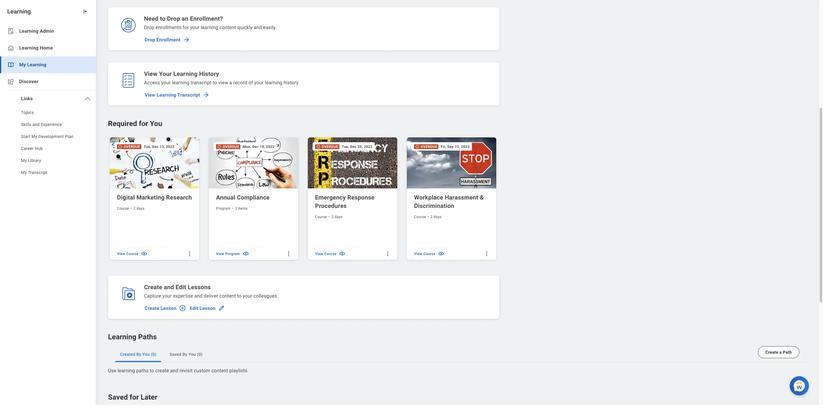 Task type: describe. For each thing, give the bounding box(es) containing it.
create and edit lessons capture your expertise and deliver content to your colleagues.
[[144, 284, 278, 299]]

learning left the admin
[[19, 28, 39, 34]]

and inside need to drop an enrollment? drop enrollments for your learning content quickly and easily.
[[254, 25, 262, 30]]

learning paths
[[108, 333, 157, 341]]

saved for saved for later
[[108, 393, 128, 402]]

saved by you (0) button
[[165, 347, 207, 362]]

arrow right image for an
[[183, 36, 190, 43]]

learning up created
[[108, 333, 136, 341]]

view course for workplace harassment & discrimination
[[414, 252, 436, 256]]

harassment
[[445, 194, 479, 201]]

access
[[144, 80, 160, 86]]

view course for emergency response procedures
[[315, 252, 337, 256]]

skills and experience
[[21, 122, 62, 127]]

learning down access
[[157, 92, 176, 98]]

overdue for annual
[[223, 145, 239, 149]]

emergency response procedures image
[[308, 137, 399, 189]]

exclamation circle image for annual compliance
[[217, 145, 222, 149]]

create for and
[[144, 284, 162, 291]]

view learning transcript
[[145, 92, 200, 98]]

skills
[[21, 122, 31, 127]]

2 for workplace
[[431, 215, 433, 219]]

19,
[[260, 145, 265, 149]]

digital marketing research
[[117, 194, 192, 201]]

0 horizontal spatial transcript
[[28, 170, 47, 175]]

create
[[155, 368, 169, 374]]

list containing topics
[[0, 107, 96, 179]]

to right paths
[[150, 368, 154, 374]]

overdue for emergency
[[322, 145, 338, 149]]

2022 for compliance
[[266, 145, 275, 149]]

learning down learning home
[[27, 62, 46, 68]]

drop enrollment link
[[142, 34, 191, 46]]

plan
[[65, 134, 73, 139]]

visible image
[[141, 250, 148, 257]]

my library link
[[0, 155, 96, 167]]

2 days for emergency
[[332, 215, 343, 219]]

learning inside the view your learning history access your learning transcript to view a record of your learning history.
[[173, 70, 198, 77]]

enrollment?
[[190, 15, 223, 22]]

edit lesson link
[[187, 302, 226, 314]]

edit image
[[218, 305, 225, 312]]

your inside need to drop an enrollment? drop enrollments for your learning content quickly and easily.
[[190, 25, 200, 30]]

experience
[[41, 122, 62, 127]]

view learning transcript link
[[142, 89, 211, 101]]

and left revisit
[[170, 368, 178, 374]]

visible image for harassment
[[438, 250, 445, 257]]

visible image for compliance
[[242, 250, 249, 257]]

learning left the history.
[[265, 80, 282, 86]]

3 items
[[235, 206, 248, 211]]

list containing digital marketing research
[[108, 136, 503, 261]]

my library
[[21, 158, 41, 163]]

workplace harassment & discrimination image
[[407, 137, 498, 189]]

transformation import image
[[82, 8, 88, 14]]

learning admin link
[[0, 23, 96, 40]]

items
[[238, 206, 248, 211]]

2 for digital
[[134, 206, 136, 211]]

create a path
[[766, 350, 792, 355]]

create for a
[[766, 350, 779, 355]]

discover
[[19, 79, 38, 84]]

an
[[182, 15, 188, 22]]

use learning paths to create and revisit custom content playlists.
[[108, 368, 249, 374]]

0 vertical spatial drop
[[167, 15, 180, 22]]

days for emergency
[[335, 215, 343, 219]]

drop enrollment
[[145, 37, 181, 42]]

playlists.
[[229, 368, 249, 374]]

emergency response procedures link
[[315, 193, 391, 210]]

edit inside edit lesson link
[[190, 305, 198, 311]]

emergency response procedures
[[315, 194, 375, 210]]

related actions vertical image for emergency response procedures
[[385, 251, 391, 257]]

your
[[159, 70, 172, 77]]

tue, for marketing
[[144, 145, 151, 149]]

view
[[218, 80, 228, 86]]

2 vertical spatial drop
[[145, 37, 155, 42]]

you for created by you (0)
[[142, 352, 150, 357]]

1 vertical spatial drop
[[144, 25, 154, 30]]

created
[[120, 352, 135, 357]]

later
[[141, 393, 157, 402]]

links
[[21, 96, 33, 101]]

sep
[[447, 145, 454, 149]]

13,
[[160, 145, 165, 149]]

create for lesson
[[145, 305, 159, 311]]

annual
[[216, 194, 235, 201]]

mon, dec 19, 2022
[[243, 145, 275, 149]]

3
[[235, 206, 237, 211]]

skills and experience link
[[0, 119, 96, 131]]

overdue for workplace
[[421, 145, 437, 149]]

procedures
[[315, 202, 347, 210]]

discrimination
[[414, 202, 455, 210]]

1 horizontal spatial transcript
[[177, 92, 200, 98]]

exclamation circle image for digital marketing research
[[118, 145, 122, 149]]

15,
[[455, 145, 460, 149]]

2023
[[461, 145, 470, 149]]

workplace harassment & discrimination
[[414, 194, 484, 210]]

quickly
[[237, 25, 253, 30]]

response
[[348, 194, 375, 201]]

workplace
[[414, 194, 443, 201]]

lessons
[[188, 284, 211, 291]]

annual compliance image
[[209, 137, 300, 189]]

learning up view learning transcript link at top
[[172, 80, 189, 86]]

list containing learning admin
[[0, 23, 96, 179]]

lesson for edit lesson
[[200, 305, 216, 311]]

topics link
[[0, 107, 96, 119]]

lesson for create lesson
[[161, 305, 177, 311]]

visible image for response
[[339, 250, 346, 257]]

my transcript
[[21, 170, 47, 175]]

custom
[[194, 368, 210, 374]]

view for emergency response procedures
[[315, 252, 324, 256]]

annual compliance link
[[216, 193, 292, 202]]

for for later
[[130, 393, 139, 402]]

learning home
[[19, 45, 53, 51]]

content inside create and edit lessons capture your expertise and deliver content to your colleagues.
[[219, 293, 236, 299]]

my learning link
[[0, 56, 96, 73]]

you for required for you
[[150, 119, 162, 128]]

create lesson link
[[142, 302, 187, 314]]

paths
[[138, 333, 157, 341]]

marketing
[[137, 194, 165, 201]]

tue, dec 20, 2022
[[342, 145, 373, 149]]

saved for later
[[108, 393, 157, 402]]

workplace harassment & discrimination link
[[414, 193, 491, 210]]

learning admin
[[19, 28, 54, 34]]

(0) for saved by you (0)
[[197, 352, 203, 357]]

related actions vertical image for workplace harassment & discrimination
[[484, 251, 490, 257]]

view program
[[216, 252, 240, 256]]

career hub
[[21, 146, 43, 151]]

related actions vertical image for digital marketing research
[[187, 251, 193, 257]]

created by you (0)
[[120, 352, 156, 357]]



Task type: vqa. For each thing, say whether or not it's contained in the screenshot.
Annual Compliance image
yes



Task type: locate. For each thing, give the bounding box(es) containing it.
1 horizontal spatial a
[[780, 350, 782, 355]]

and left easily.
[[254, 25, 262, 30]]

0 horizontal spatial related actions vertical image
[[187, 251, 193, 257]]

learning inside need to drop an enrollment? drop enrollments for your learning content quickly and easily.
[[201, 25, 218, 30]]

0 horizontal spatial lesson
[[161, 305, 177, 311]]

my left library
[[21, 158, 27, 163]]

to
[[160, 15, 166, 22], [213, 80, 217, 86], [237, 293, 242, 299], [150, 368, 154, 374]]

related actions vertical image for annual compliance
[[286, 251, 292, 257]]

2 horizontal spatial days
[[434, 215, 442, 219]]

2 (0) from the left
[[197, 352, 203, 357]]

0 vertical spatial create
[[144, 284, 162, 291]]

days down marketing
[[137, 206, 145, 211]]

2 days
[[134, 206, 145, 211], [332, 215, 343, 219], [431, 215, 442, 219]]

1 exclamation circle image from the left
[[118, 145, 122, 149]]

overdue right exclamation circle icon
[[322, 145, 338, 149]]

0 horizontal spatial you
[[142, 352, 150, 357]]

book open image
[[7, 61, 14, 68]]

days for digital
[[137, 206, 145, 211]]

0 horizontal spatial 2 days
[[134, 206, 145, 211]]

1 2022 from the left
[[166, 145, 175, 149]]

days for workplace
[[434, 215, 442, 219]]

2 vertical spatial create
[[766, 350, 779, 355]]

2 horizontal spatial exclamation circle image
[[415, 145, 420, 149]]

0 horizontal spatial days
[[137, 206, 145, 211]]

record
[[233, 80, 247, 86]]

view inside the view your learning history access your learning transcript to view a record of your learning history.
[[144, 70, 158, 77]]

1 vertical spatial saved
[[108, 393, 128, 402]]

my transcript link
[[0, 167, 96, 179]]

your down "your"
[[161, 80, 171, 86]]

(0) down paths
[[151, 352, 156, 357]]

1 horizontal spatial view course
[[315, 252, 337, 256]]

saved down use
[[108, 393, 128, 402]]

1 horizontal spatial saved
[[170, 352, 181, 357]]

1 related actions vertical image from the left
[[385, 251, 391, 257]]

my
[[19, 62, 26, 68], [32, 134, 37, 139], [21, 158, 27, 163], [21, 170, 27, 175]]

drop down need
[[144, 25, 154, 30]]

links button
[[0, 90, 96, 107]]

arrow right image down transcript
[[203, 91, 210, 98]]

0 horizontal spatial view course
[[117, 252, 138, 256]]

3 2022 from the left
[[364, 145, 373, 149]]

0 vertical spatial transcript
[[177, 92, 200, 98]]

dec for response
[[350, 145, 357, 149]]

1 by from the left
[[136, 352, 141, 357]]

dec for marketing
[[152, 145, 159, 149]]

0 vertical spatial a
[[229, 80, 232, 86]]

1 vertical spatial edit
[[190, 305, 198, 311]]

content right custom
[[212, 368, 228, 374]]

2 2022 from the left
[[266, 145, 275, 149]]

2 horizontal spatial 2 days
[[431, 215, 442, 219]]

create left path
[[766, 350, 779, 355]]

my learning
[[19, 62, 46, 68]]

my right start
[[32, 134, 37, 139]]

created by you (0) button
[[115, 347, 161, 362]]

view
[[144, 70, 158, 77], [145, 92, 156, 98], [117, 252, 125, 256], [216, 252, 224, 256], [315, 252, 324, 256], [414, 252, 423, 256]]

2 days for workplace
[[431, 215, 442, 219]]

history.
[[284, 80, 300, 86]]

2022 right 20,
[[364, 145, 373, 149]]

exclamation circle image down the required
[[118, 145, 122, 149]]

lesson down "deliver"
[[200, 305, 216, 311]]

2 days down "procedures"
[[332, 215, 343, 219]]

a
[[229, 80, 232, 86], [780, 350, 782, 355]]

2 days down marketing
[[134, 206, 145, 211]]

easily.
[[263, 25, 277, 30]]

1 vertical spatial create
[[145, 305, 159, 311]]

1 horizontal spatial lesson
[[200, 305, 216, 311]]

content left quickly
[[220, 25, 236, 30]]

to inside need to drop an enrollment? drop enrollments for your learning content quickly and easily.
[[160, 15, 166, 22]]

learning paths tabs tab list
[[108, 347, 807, 363]]

and up expertise
[[164, 284, 174, 291]]

1 horizontal spatial 2
[[332, 215, 334, 219]]

2 down digital
[[134, 206, 136, 211]]

2 dec from the left
[[252, 145, 259, 149]]

exclamation circle image for workplace harassment & discrimination
[[415, 145, 420, 149]]

arrow right image inside drop enrollment link
[[183, 36, 190, 43]]

list
[[0, 23, 96, 179], [0, 107, 96, 179], [108, 136, 503, 261]]

my down my library in the top of the page
[[21, 170, 27, 175]]

0 horizontal spatial visible image
[[242, 250, 249, 257]]

exclamation circle image
[[316, 145, 321, 149]]

home
[[40, 45, 53, 51]]

2022 right "19,"
[[266, 145, 275, 149]]

2 related actions vertical image from the left
[[484, 251, 490, 257]]

to left view
[[213, 80, 217, 86]]

learning up my learning
[[19, 45, 39, 51]]

my right book open image
[[19, 62, 26, 68]]

fri, sep 15, 2023
[[441, 145, 470, 149]]

2 horizontal spatial visible image
[[438, 250, 445, 257]]

1 visible image from the left
[[242, 250, 249, 257]]

0 horizontal spatial related actions vertical image
[[385, 251, 391, 257]]

0 vertical spatial program
[[216, 206, 231, 211]]

2 lesson from the left
[[200, 305, 216, 311]]

2 by from the left
[[183, 352, 187, 357]]

report parameter image
[[7, 28, 14, 35]]

view for digital marketing research
[[117, 252, 125, 256]]

by for created
[[136, 352, 141, 357]]

3 visible image from the left
[[438, 250, 445, 257]]

edit lesson
[[190, 305, 216, 311]]

to left colleagues.
[[237, 293, 242, 299]]

my for my library
[[21, 158, 27, 163]]

1 vertical spatial transcript
[[28, 170, 47, 175]]

3 view course from the left
[[414, 252, 436, 256]]

1 horizontal spatial exclamation circle image
[[217, 145, 222, 149]]

home image
[[7, 44, 14, 52]]

1 dec from the left
[[152, 145, 159, 149]]

course
[[117, 206, 129, 211], [315, 215, 327, 219], [414, 215, 426, 219], [126, 252, 138, 256], [324, 252, 337, 256], [424, 252, 436, 256]]

expertise
[[173, 293, 193, 299]]

1 horizontal spatial tue,
[[342, 145, 349, 149]]

dec left "19,"
[[252, 145, 259, 149]]

arrow right image for history
[[203, 91, 210, 98]]

to up the enrollments
[[160, 15, 166, 22]]

0 horizontal spatial tue,
[[144, 145, 151, 149]]

emergency
[[315, 194, 346, 201]]

days down "discrimination"
[[434, 215, 442, 219]]

0 vertical spatial saved
[[170, 352, 181, 357]]

0 horizontal spatial dec
[[152, 145, 159, 149]]

2 exclamation circle image from the left
[[217, 145, 222, 149]]

2 horizontal spatial 2
[[431, 215, 433, 219]]

2022 for response
[[364, 145, 373, 149]]

2 vertical spatial for
[[130, 393, 139, 402]]

2 down "procedures"
[[332, 215, 334, 219]]

path
[[783, 350, 792, 355]]

1 lesson from the left
[[161, 305, 177, 311]]

a left path
[[780, 350, 782, 355]]

2022
[[166, 145, 175, 149], [266, 145, 275, 149], [364, 145, 373, 149]]

1 horizontal spatial by
[[183, 352, 187, 357]]

2022 for marketing
[[166, 145, 175, 149]]

1 horizontal spatial you
[[150, 119, 162, 128]]

digital
[[117, 194, 135, 201]]

2022 right 13,
[[166, 145, 175, 149]]

arrow right image
[[183, 36, 190, 43], [203, 91, 210, 98]]

you for saved by you (0)
[[189, 352, 196, 357]]

1 vertical spatial for
[[139, 119, 148, 128]]

you
[[150, 119, 162, 128], [142, 352, 150, 357], [189, 352, 196, 357]]

create inside button
[[766, 350, 779, 355]]

saved by you (0)
[[170, 352, 203, 357]]

3 overdue from the left
[[322, 145, 338, 149]]

create a path button
[[758, 346, 800, 358]]

0 vertical spatial arrow right image
[[183, 36, 190, 43]]

0 horizontal spatial (0)
[[151, 352, 156, 357]]

colleagues.
[[254, 293, 278, 299]]

3 dec from the left
[[350, 145, 357, 149]]

2 visible image from the left
[[339, 250, 346, 257]]

2 vertical spatial content
[[212, 368, 228, 374]]

dec left 20,
[[350, 145, 357, 149]]

for right the required
[[139, 119, 148, 128]]

revisit
[[180, 368, 193, 374]]

tue, left 13,
[[144, 145, 151, 149]]

of
[[249, 80, 253, 86]]

dec left 13,
[[152, 145, 159, 149]]

1 vertical spatial program
[[225, 252, 240, 256]]

to inside the view your learning history access your learning transcript to view a record of your learning history.
[[213, 80, 217, 86]]

saved up use learning paths to create and revisit custom content playlists.
[[170, 352, 181, 357]]

my for my learning
[[19, 62, 26, 68]]

exclamation circle image left fri,
[[415, 145, 420, 149]]

program
[[216, 206, 231, 211], [225, 252, 240, 256]]

1 vertical spatial a
[[780, 350, 782, 355]]

drop up the enrollments
[[167, 15, 180, 22]]

learning
[[7, 8, 31, 15], [19, 28, 39, 34], [19, 45, 39, 51], [27, 62, 46, 68], [173, 70, 198, 77], [157, 92, 176, 98], [108, 333, 136, 341]]

1 overdue from the left
[[124, 145, 140, 149]]

2 related actions vertical image from the left
[[286, 251, 292, 257]]

0 horizontal spatial saved
[[108, 393, 128, 402]]

by for saved
[[183, 352, 187, 357]]

4 overdue from the left
[[421, 145, 437, 149]]

1 horizontal spatial days
[[335, 215, 343, 219]]

annual compliance
[[216, 194, 270, 201]]

and down lessons
[[194, 293, 203, 299]]

you up revisit
[[189, 352, 196, 357]]

view course
[[117, 252, 138, 256], [315, 252, 337, 256], [414, 252, 436, 256]]

(0) up custom
[[197, 352, 203, 357]]

for inside need to drop an enrollment? drop enrollments for your learning content quickly and easily.
[[183, 25, 189, 30]]

1 horizontal spatial dec
[[252, 145, 259, 149]]

drop left enrollment
[[145, 37, 155, 42]]

2 days for digital
[[134, 206, 145, 211]]

2 horizontal spatial you
[[189, 352, 196, 357]]

career
[[21, 146, 34, 151]]

exclamation circle image left mon,
[[217, 145, 222, 149]]

edit up expertise
[[176, 284, 186, 291]]

0 horizontal spatial exclamation circle image
[[118, 145, 122, 149]]

digital marketing research link
[[117, 193, 193, 202]]

for
[[183, 25, 189, 30], [139, 119, 148, 128], [130, 393, 139, 402]]

your up create lesson link
[[162, 293, 172, 299]]

lesson left plus circle image
[[161, 305, 177, 311]]

0 horizontal spatial a
[[229, 80, 232, 86]]

your right of
[[254, 80, 264, 86]]

(0) for created by you (0)
[[151, 352, 156, 357]]

use
[[108, 368, 116, 374]]

need to drop an enrollment? drop enrollments for your learning content quickly and easily.
[[144, 15, 277, 30]]

development
[[38, 134, 64, 139]]

0 horizontal spatial 2022
[[166, 145, 175, 149]]

tue, dec 13, 2022
[[144, 145, 175, 149]]

2 for emergency
[[332, 215, 334, 219]]

1 vertical spatial arrow right image
[[203, 91, 210, 98]]

transcript down transcript
[[177, 92, 200, 98]]

start my development plan
[[21, 134, 73, 139]]

required for you
[[108, 119, 162, 128]]

1 vertical spatial content
[[219, 293, 236, 299]]

1 horizontal spatial 2022
[[266, 145, 275, 149]]

you up paths
[[142, 352, 150, 357]]

1 view course from the left
[[117, 252, 138, 256]]

saved inside button
[[170, 352, 181, 357]]

a inside button
[[780, 350, 782, 355]]

compliance
[[237, 194, 270, 201]]

your left colleagues.
[[243, 293, 252, 299]]

capture
[[144, 293, 161, 299]]

by right created
[[136, 352, 141, 357]]

0 horizontal spatial edit
[[176, 284, 186, 291]]

1 horizontal spatial edit
[[190, 305, 198, 311]]

(0)
[[151, 352, 156, 357], [197, 352, 203, 357]]

enrollments
[[156, 25, 182, 30]]

1 horizontal spatial related actions vertical image
[[484, 251, 490, 257]]

for left later
[[130, 393, 139, 402]]

2 horizontal spatial dec
[[350, 145, 357, 149]]

arrow right image right enrollment
[[183, 36, 190, 43]]

my inside 'link'
[[32, 134, 37, 139]]

digital marketing research image
[[110, 137, 201, 189]]

discover link
[[0, 73, 96, 90]]

0 horizontal spatial arrow right image
[[183, 36, 190, 43]]

2 down "discrimination"
[[431, 215, 433, 219]]

tue, for response
[[342, 145, 349, 149]]

exclamation circle image
[[118, 145, 122, 149], [217, 145, 222, 149], [415, 145, 420, 149]]

overdue left mon,
[[223, 145, 239, 149]]

mon,
[[243, 145, 251, 149]]

and
[[254, 25, 262, 30], [32, 122, 40, 127], [164, 284, 174, 291], [194, 293, 203, 299], [170, 368, 178, 374]]

by up revisit
[[183, 352, 187, 357]]

a right view
[[229, 80, 232, 86]]

0 horizontal spatial 2
[[134, 206, 136, 211]]

1 horizontal spatial arrow right image
[[203, 91, 210, 98]]

1 tue, from the left
[[144, 145, 151, 149]]

2 days down "discrimination"
[[431, 215, 442, 219]]

library
[[28, 158, 41, 163]]

related actions vertical image
[[385, 251, 391, 257], [484, 251, 490, 257]]

related actions vertical image
[[187, 251, 193, 257], [286, 251, 292, 257]]

20,
[[358, 145, 363, 149]]

overdue down required for you
[[124, 145, 140, 149]]

days down "procedures"
[[335, 215, 343, 219]]

need
[[144, 15, 158, 22]]

2 overdue from the left
[[223, 145, 239, 149]]

start my development plan link
[[0, 131, 96, 143]]

0 vertical spatial content
[[220, 25, 236, 30]]

tue, left 20,
[[342, 145, 349, 149]]

overdue for digital
[[124, 145, 140, 149]]

1 horizontal spatial related actions vertical image
[[286, 251, 292, 257]]

learning up transcript
[[173, 70, 198, 77]]

content inside need to drop an enrollment? drop enrollments for your learning content quickly and easily.
[[220, 25, 236, 30]]

view course for digital marketing research
[[117, 252, 138, 256]]

create lesson
[[145, 305, 177, 311]]

dec for compliance
[[252, 145, 259, 149]]

create down capture
[[145, 305, 159, 311]]

to inside create and edit lessons capture your expertise and deliver content to your colleagues.
[[237, 293, 242, 299]]

you up tue, dec 13, 2022
[[150, 119, 162, 128]]

1 horizontal spatial 2 days
[[332, 215, 343, 219]]

plus circle image
[[179, 305, 186, 312]]

my for my transcript
[[21, 170, 27, 175]]

2 horizontal spatial 2022
[[364, 145, 373, 149]]

learning right use
[[118, 368, 135, 374]]

2 tue, from the left
[[342, 145, 349, 149]]

history
[[199, 70, 219, 77]]

1 (0) from the left
[[151, 352, 156, 357]]

overdue left fri,
[[421, 145, 437, 149]]

2 horizontal spatial view course
[[414, 252, 436, 256]]

learning up the report parameter icon
[[7, 8, 31, 15]]

arrow right image inside view learning transcript link
[[203, 91, 210, 98]]

1 horizontal spatial visible image
[[339, 250, 346, 257]]

saved for saved by you (0)
[[170, 352, 181, 357]]

1 related actions vertical image from the left
[[187, 251, 193, 257]]

edit
[[176, 284, 186, 291], [190, 305, 198, 311]]

view for annual compliance
[[216, 252, 224, 256]]

visible image
[[242, 250, 249, 257], [339, 250, 346, 257], [438, 250, 445, 257]]

fri,
[[441, 145, 446, 149]]

your
[[190, 25, 200, 30], [161, 80, 171, 86], [254, 80, 264, 86], [162, 293, 172, 299], [243, 293, 252, 299]]

transcript down library
[[28, 170, 47, 175]]

&
[[480, 194, 484, 201]]

view for workplace harassment & discrimination
[[414, 252, 423, 256]]

career hub link
[[0, 143, 96, 155]]

for for you
[[139, 119, 148, 128]]

1 horizontal spatial (0)
[[197, 352, 203, 357]]

by
[[136, 352, 141, 357], [183, 352, 187, 357]]

edit right plus circle image
[[190, 305, 198, 311]]

topics
[[21, 110, 34, 115]]

for down an
[[183, 25, 189, 30]]

3 exclamation circle image from the left
[[415, 145, 420, 149]]

deliver
[[204, 293, 218, 299]]

create up capture
[[144, 284, 162, 291]]

hub
[[35, 146, 43, 151]]

2 view course from the left
[[315, 252, 337, 256]]

0 vertical spatial for
[[183, 25, 189, 30]]

edit inside create and edit lessons capture your expertise and deliver content to your colleagues.
[[176, 284, 186, 291]]

research
[[166, 194, 192, 201]]

paths
[[136, 368, 149, 374]]

chevron up image
[[84, 95, 91, 102]]

0 vertical spatial edit
[[176, 284, 186, 291]]

0 horizontal spatial by
[[136, 352, 141, 357]]

create inside create and edit lessons capture your expertise and deliver content to your colleagues.
[[144, 284, 162, 291]]

overdue
[[124, 145, 140, 149], [223, 145, 239, 149], [322, 145, 338, 149], [421, 145, 437, 149]]

your down enrollment? at the left of page
[[190, 25, 200, 30]]

and right skills
[[32, 122, 40, 127]]

create
[[144, 284, 162, 291], [145, 305, 159, 311], [766, 350, 779, 355]]

content up edit icon
[[219, 293, 236, 299]]

learning down enrollment? at the left of page
[[201, 25, 218, 30]]

a inside the view your learning history access your learning transcript to view a record of your learning history.
[[229, 80, 232, 86]]



